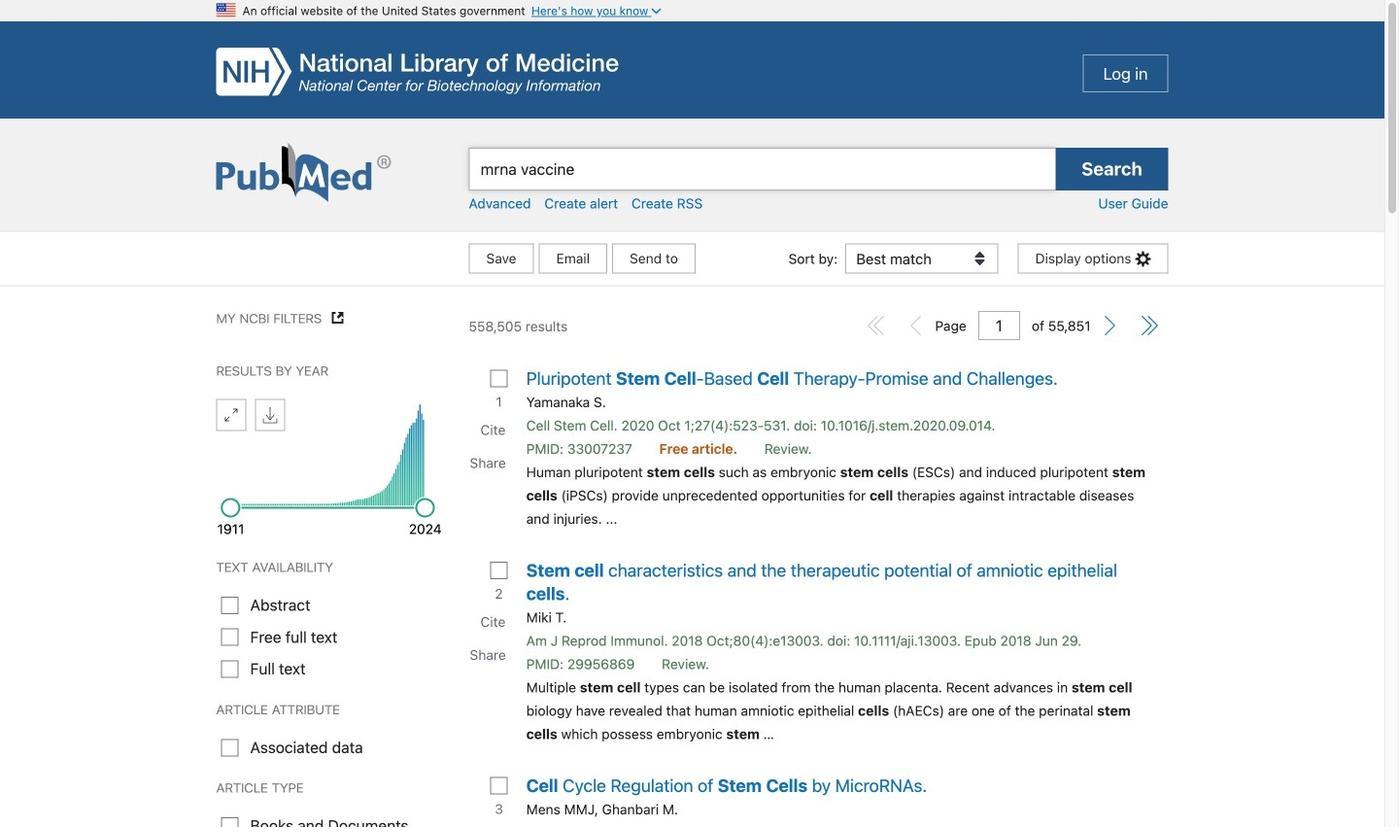 Task type: vqa. For each thing, say whether or not it's contained in the screenshot.
the NIH NLM Logo
yes



Task type: describe. For each thing, give the bounding box(es) containing it.
none search field inside pubmed logo search box
[[450, 148, 1188, 191]]



Task type: locate. For each thing, give the bounding box(es) containing it.
None search field
[[0, 119, 1385, 286], [469, 148, 1056, 191], [469, 148, 1056, 191]]

u.s. flag image
[[216, 0, 236, 19]]

filters group
[[216, 557, 440, 827]]

none search field pubmed logo
[[0, 119, 1385, 286]]

last page image
[[1140, 316, 1159, 335]]

nih nlm logo image
[[216, 48, 619, 96]]

None search field
[[450, 148, 1188, 191]]

pubmed logo image
[[216, 143, 391, 202]]

page number input number field
[[979, 311, 1021, 340]]

next page image
[[1101, 316, 1120, 335]]



